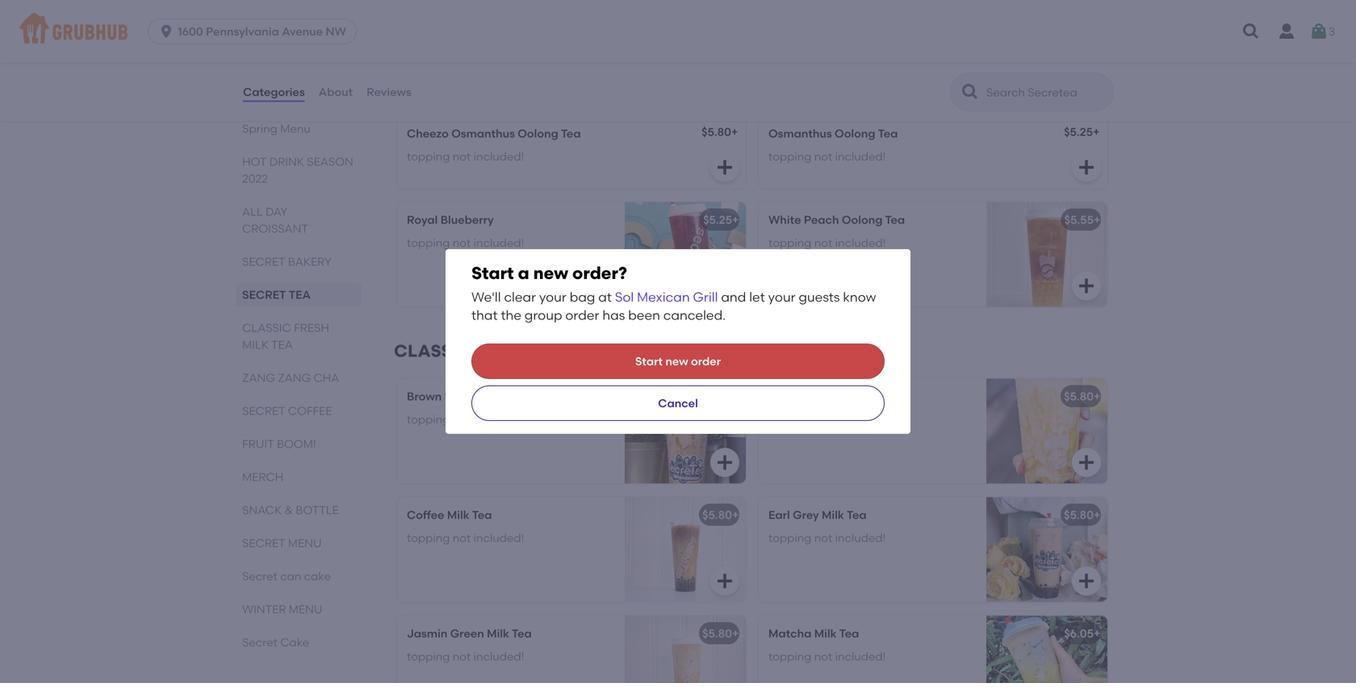 Task type: vqa. For each thing, say whether or not it's contained in the screenshot.
2nd Delivery from the left
no



Task type: describe. For each thing, give the bounding box(es) containing it.
day
[[266, 205, 287, 219]]

winter menu
[[242, 603, 322, 617]]

tea up zang zang cha at bottom left
[[271, 338, 293, 352]]

your for bag
[[539, 289, 567, 305]]

grey
[[793, 509, 819, 522]]

topping not included! for osmanthus oolong tea
[[768, 150, 886, 163]]

2022
[[242, 172, 268, 186]]

clear
[[504, 289, 536, 305]]

coffee milk tea
[[407, 509, 492, 522]]

a
[[518, 263, 529, 284]]

bag
[[570, 289, 595, 305]]

$5.80 + for coffee milk tea
[[702, 509, 739, 522]]

secret for secret coffee
[[242, 404, 285, 418]]

1600 pennsylvania avenue nw button
[[148, 19, 363, 44]]

brown
[[407, 390, 442, 404]]

bakery
[[288, 255, 331, 269]]

mexican
[[637, 289, 690, 305]]

+ for white peach oolong tea
[[1094, 213, 1101, 227]]

snack
[[242, 504, 282, 517]]

milk right green
[[487, 627, 509, 641]]

avenue
[[282, 25, 323, 38]]

reviews button
[[366, 63, 412, 121]]

coffee
[[288, 404, 332, 418]]

we'll
[[471, 289, 501, 305]]

svg image left 3 button
[[1241, 22, 1261, 41]]

green
[[450, 627, 484, 641]]

not for cheezo osmanthus oolong tea
[[453, 150, 471, 163]]

categories
[[243, 85, 305, 99]]

oolong for osmanthus
[[518, 127, 558, 141]]

cha
[[314, 371, 339, 385]]

2 osmanthus from the left
[[768, 127, 832, 141]]

main navigation navigation
[[0, 0, 1356, 63]]

new inside button
[[665, 355, 688, 368]]

$5.80 for earl grey milk tea
[[1064, 509, 1094, 522]]

brown sugar ginger milk tea image
[[625, 379, 746, 484]]

milk right "ginger"
[[521, 390, 543, 404]]

included! for brown sugar ginger milk tea
[[474, 413, 524, 426]]

coffee
[[407, 509, 444, 522]]

bottle
[[296, 504, 339, 517]]

topping for brown sugar ginger milk tea
[[407, 413, 450, 426]]

secret menu
[[242, 537, 322, 551]]

included! for cheezo osmanthus oolong tea
[[474, 150, 524, 163]]

white
[[768, 213, 801, 227]]

secret cake
[[242, 636, 309, 650]]

canceled.
[[663, 308, 726, 323]]

fruit
[[242, 438, 274, 451]]

0 horizontal spatial classic fresh milk tea
[[242, 321, 329, 352]]

cake
[[280, 636, 309, 650]]

start new order button
[[471, 344, 885, 379]]

milk right grey
[[822, 509, 844, 522]]

Search Secretea search field
[[985, 85, 1108, 100]]

included! for white peach oolong tea
[[835, 236, 886, 250]]

osmanthus oolong tea
[[768, 127, 898, 141]]

topping not included! for coffee milk tea
[[407, 531, 524, 545]]

nw
[[326, 25, 346, 38]]

white peach oolong tea image
[[986, 202, 1107, 307]]

reviews
[[367, 85, 411, 99]]

has
[[602, 308, 625, 323]]

secret for secret menu
[[242, 537, 285, 551]]

boom!
[[277, 438, 316, 451]]

and let your guests know that the group order has been canceled.
[[471, 289, 876, 323]]

topping not included! for royal blueberry
[[407, 236, 524, 250]]

fruit boom!
[[242, 438, 316, 451]]

0 vertical spatial new
[[533, 263, 568, 284]]

not for osmanthus oolong tea
[[814, 150, 832, 163]]

+ for earl grey milk tea
[[1094, 509, 1101, 522]]

white peach oolong tea
[[768, 213, 905, 227]]

svg image up $6.05 +
[[1077, 572, 1096, 591]]

1 zang from the left
[[242, 371, 275, 385]]

order inside and let your guests know that the group order has been canceled.
[[565, 308, 599, 323]]

start new order
[[635, 355, 721, 368]]

1 vertical spatial classic
[[394, 341, 471, 362]]

included! for jasmin green milk tea
[[474, 650, 524, 664]]

menu
[[280, 122, 311, 136]]

1 horizontal spatial milk
[[535, 341, 578, 362]]

topping for earl grey milk tea
[[768, 531, 812, 545]]

about button
[[318, 63, 354, 121]]

brown sugar ginger milk tea
[[407, 390, 565, 404]]

&
[[285, 504, 293, 517]]

and
[[721, 289, 746, 305]]

topping for coffee milk tea
[[407, 531, 450, 545]]

1 vertical spatial $5.25
[[703, 213, 732, 227]]

secret can cake
[[242, 570, 331, 584]]

topping not included! for brown sugar ginger milk tea
[[407, 413, 524, 426]]

sol
[[615, 289, 634, 305]]

that
[[471, 308, 498, 323]]

blueberry
[[441, 213, 494, 227]]

ginger
[[480, 390, 518, 404]]

not for white peach oolong tea
[[814, 236, 832, 250]]

tea down the has
[[582, 341, 616, 362]]

included! for matcha milk tea
[[835, 650, 886, 664]]

topping not included! for matcha milk tea
[[768, 650, 886, 664]]

croissant
[[242, 222, 308, 236]]

all day croissant
[[242, 205, 308, 236]]

been
[[628, 308, 660, 323]]

matcha
[[768, 627, 812, 641]]

included! for osmanthus oolong tea
[[835, 150, 886, 163]]

1 horizontal spatial classic fresh milk tea
[[394, 341, 616, 362]]

royal blueberry
[[407, 213, 494, 227]]

earl grey milk tea
[[768, 509, 867, 522]]

topping for royal blueberry
[[407, 236, 450, 250]]

pennsylvania
[[206, 25, 279, 38]]

$5.55
[[1064, 213, 1094, 227]]

order?
[[572, 263, 627, 284]]

jasmin green milk tea
[[407, 627, 532, 641]]

merch
[[242, 471, 284, 484]]

$6.05 +
[[1064, 627, 1101, 641]]

group
[[525, 308, 562, 323]]

drink
[[269, 155, 304, 169]]

secret for secret tea
[[242, 288, 286, 302]]

winter
[[242, 603, 286, 617]]



Task type: locate. For each thing, give the bounding box(es) containing it.
topping for jasmin green milk tea
[[407, 650, 450, 664]]

start a new order?
[[471, 263, 627, 284]]

not for matcha milk tea
[[814, 650, 832, 664]]

included! for coffee milk tea
[[474, 531, 524, 545]]

order inside button
[[691, 355, 721, 368]]

1 osmanthus from the left
[[451, 127, 515, 141]]

secret up fruit
[[242, 404, 285, 418]]

menu for winter menu
[[289, 603, 322, 617]]

cake milk tea image
[[986, 379, 1107, 484]]

jasmin
[[407, 627, 447, 641]]

coffee milk tea image
[[625, 498, 746, 603]]

secret for secret can cake
[[242, 570, 278, 584]]

1 horizontal spatial fresh
[[475, 341, 531, 362]]

$5.80 for coffee milk tea
[[702, 509, 732, 522]]

0 horizontal spatial new
[[533, 263, 568, 284]]

1 horizontal spatial new
[[665, 355, 688, 368]]

+
[[731, 125, 738, 139], [1093, 125, 1100, 139], [732, 213, 739, 227], [1094, 213, 1101, 227], [1094, 390, 1101, 404], [732, 509, 739, 522], [1094, 509, 1101, 522], [732, 627, 739, 641], [1094, 627, 1101, 641]]

$5.80 for jasmin green milk tea
[[702, 627, 732, 641]]

topping for white peach oolong tea
[[768, 236, 812, 250]]

your inside and let your guests know that the group order has been canceled.
[[768, 289, 796, 305]]

1 vertical spatial new
[[665, 355, 688, 368]]

secret down winter
[[242, 636, 278, 650]]

menu down bottle
[[288, 537, 322, 551]]

svg image inside 3 button
[[1309, 22, 1329, 41]]

sol mexican grill link
[[615, 289, 718, 305]]

cheezo
[[407, 127, 449, 141]]

1 horizontal spatial classic
[[394, 341, 471, 362]]

+ for royal blueberry
[[732, 213, 739, 227]]

secret down the snack
[[242, 537, 285, 551]]

oolong for peach
[[842, 213, 883, 227]]

1 vertical spatial order
[[691, 355, 721, 368]]

secret for secret bakery
[[242, 255, 285, 269]]

1 horizontal spatial your
[[768, 289, 796, 305]]

secret
[[242, 570, 278, 584], [242, 636, 278, 650]]

milk right matcha
[[814, 627, 837, 641]]

1 vertical spatial $5.25 +
[[703, 213, 739, 227]]

topping not included! for white peach oolong tea
[[768, 236, 886, 250]]

0 vertical spatial start
[[471, 263, 514, 284]]

0 horizontal spatial osmanthus
[[451, 127, 515, 141]]

zang left cha
[[278, 371, 311, 385]]

we'll clear your bag at sol mexican grill
[[471, 289, 718, 305]]

1 horizontal spatial order
[[691, 355, 721, 368]]

your up group
[[539, 289, 567, 305]]

tea down bakery
[[289, 288, 311, 302]]

jasmin green milk tea image
[[625, 616, 746, 684]]

cake
[[304, 570, 331, 584]]

+ for jasmin green milk tea
[[732, 627, 739, 641]]

zang up secret coffee on the bottom left
[[242, 371, 275, 385]]

not for earl grey milk tea
[[814, 531, 832, 545]]

topping for osmanthus oolong tea
[[768, 150, 812, 163]]

1 vertical spatial start
[[635, 355, 663, 368]]

classic fresh milk tea down the at the left of page
[[394, 341, 616, 362]]

$5.80
[[702, 125, 731, 139], [1064, 390, 1094, 404], [702, 509, 732, 522], [1064, 509, 1094, 522], [702, 627, 732, 641]]

cancel
[[658, 397, 698, 410]]

matcha milk tea
[[768, 627, 859, 641]]

0 vertical spatial menu
[[288, 537, 322, 551]]

secret coffee
[[242, 404, 332, 418]]

guests
[[799, 289, 840, 305]]

sugar
[[444, 390, 477, 404]]

topping not included! for cheezo osmanthus oolong tea
[[407, 150, 524, 163]]

1 secret from the top
[[242, 255, 285, 269]]

osmanthus
[[451, 127, 515, 141], [768, 127, 832, 141]]

season
[[307, 155, 353, 169]]

cheezo oolong/jasmin green image
[[986, 0, 1107, 102]]

1 your from the left
[[539, 289, 567, 305]]

start up we'll on the top of page
[[471, 263, 514, 284]]

1 horizontal spatial osmanthus
[[768, 127, 832, 141]]

secret tea
[[242, 288, 311, 302]]

fresh down secret tea
[[294, 321, 329, 335]]

0 vertical spatial classic
[[242, 321, 291, 335]]

1 secret from the top
[[242, 570, 278, 584]]

milk up zang zang cha at bottom left
[[242, 338, 269, 352]]

peach
[[804, 213, 839, 227]]

$5.80 + for earl grey milk tea
[[1064, 509, 1101, 522]]

2 your from the left
[[768, 289, 796, 305]]

0 vertical spatial order
[[565, 308, 599, 323]]

secret down secret bakery
[[242, 288, 286, 302]]

topping
[[407, 150, 450, 163], [768, 150, 812, 163], [407, 236, 450, 250], [768, 236, 812, 250], [407, 413, 450, 426], [768, 413, 812, 426], [407, 531, 450, 545], [768, 531, 812, 545], [407, 650, 450, 664], [768, 650, 812, 664]]

classic down secret tea
[[242, 321, 291, 335]]

let
[[749, 289, 765, 305]]

start inside button
[[635, 355, 663, 368]]

cheezo osmanthus oolong tea
[[407, 127, 581, 141]]

zang zang cha
[[242, 371, 339, 385]]

3 secret from the top
[[242, 404, 285, 418]]

0 horizontal spatial fresh
[[294, 321, 329, 335]]

1 vertical spatial secret
[[242, 636, 278, 650]]

oolong
[[518, 127, 558, 141], [835, 127, 875, 141], [842, 213, 883, 227]]

categories button
[[242, 63, 306, 121]]

0 horizontal spatial classic
[[242, 321, 291, 335]]

svg image
[[1309, 22, 1329, 41], [1077, 71, 1096, 91], [715, 158, 735, 177], [1077, 158, 1096, 177], [715, 277, 735, 296], [1077, 277, 1096, 296], [715, 453, 735, 473], [1077, 453, 1096, 473]]

topping for cheezo osmanthus oolong tea
[[407, 150, 450, 163]]

1 vertical spatial fresh
[[475, 341, 531, 362]]

1600
[[178, 25, 203, 38]]

earl grey milk tea image
[[986, 498, 1107, 603]]

not for jasmin green milk tea
[[453, 650, 471, 664]]

$5.25 + left white at the right of the page
[[703, 213, 739, 227]]

all
[[242, 205, 263, 219]]

menu up cake on the bottom left
[[289, 603, 322, 617]]

can
[[280, 570, 301, 584]]

$6.05
[[1064, 627, 1094, 641]]

0 vertical spatial $5.25
[[1064, 125, 1093, 139]]

spring
[[242, 122, 278, 136]]

secret down croissant
[[242, 255, 285, 269]]

milk inside the classic fresh milk tea
[[242, 338, 269, 352]]

fresh down the at the left of page
[[475, 341, 531, 362]]

new right a in the top left of the page
[[533, 263, 568, 284]]

$5.25
[[1064, 125, 1093, 139], [703, 213, 732, 227]]

snack & bottle
[[242, 504, 339, 517]]

1 vertical spatial menu
[[289, 603, 322, 617]]

at
[[598, 289, 612, 305]]

svg image
[[1241, 22, 1261, 41], [158, 23, 174, 40], [715, 572, 735, 591], [1077, 572, 1096, 591]]

secret left can
[[242, 570, 278, 584]]

tea
[[289, 288, 311, 302], [271, 338, 293, 352], [582, 341, 616, 362]]

topping not included! for earl grey milk tea
[[768, 531, 886, 545]]

$5.80 + for jasmin green milk tea
[[702, 627, 739, 641]]

classic
[[242, 321, 291, 335], [394, 341, 471, 362]]

topping for matcha milk tea
[[768, 650, 812, 664]]

+ for coffee milk tea
[[732, 509, 739, 522]]

$5.25 left white at the right of the page
[[703, 213, 732, 227]]

about
[[319, 85, 353, 99]]

0 horizontal spatial milk
[[242, 338, 269, 352]]

2 secret from the top
[[242, 636, 278, 650]]

new up cancel
[[665, 355, 688, 368]]

0 horizontal spatial $5.25
[[703, 213, 732, 227]]

0 horizontal spatial start
[[471, 263, 514, 284]]

0 horizontal spatial your
[[539, 289, 567, 305]]

earl
[[768, 509, 790, 522]]

included! for earl grey milk tea
[[835, 531, 886, 545]]

not for coffee milk tea
[[453, 531, 471, 545]]

matcha milk tea image
[[986, 616, 1107, 684]]

$5.80 +
[[702, 125, 738, 139], [1064, 390, 1101, 404], [702, 509, 739, 522], [1064, 509, 1101, 522], [702, 627, 739, 641]]

start for start new order
[[635, 355, 663, 368]]

4 secret from the top
[[242, 537, 285, 551]]

svg image left '1600'
[[158, 23, 174, 40]]

secret bakery
[[242, 255, 331, 269]]

not for brown sugar ginger milk tea
[[453, 413, 471, 426]]

order down canceled.
[[691, 355, 721, 368]]

$5.25 + down search secretea search box
[[1064, 125, 1100, 139]]

3
[[1329, 24, 1335, 38]]

3 button
[[1309, 17, 1335, 46]]

1 horizontal spatial start
[[635, 355, 663, 368]]

included! for royal blueberry
[[474, 236, 524, 250]]

2 zang from the left
[[278, 371, 311, 385]]

cancel button
[[471, 386, 885, 421]]

+ for matcha milk tea
[[1094, 627, 1101, 641]]

hot drink season 2022
[[242, 155, 353, 186]]

0 vertical spatial $5.25 +
[[1064, 125, 1100, 139]]

0 horizontal spatial order
[[565, 308, 599, 323]]

secret for secret cake
[[242, 636, 278, 650]]

your for guests
[[768, 289, 796, 305]]

milk
[[521, 390, 543, 404], [447, 509, 470, 522], [822, 509, 844, 522], [487, 627, 509, 641], [814, 627, 837, 641]]

included!
[[474, 150, 524, 163], [835, 150, 886, 163], [474, 236, 524, 250], [835, 236, 886, 250], [474, 413, 524, 426], [835, 413, 886, 426], [474, 531, 524, 545], [835, 531, 886, 545], [474, 650, 524, 664], [835, 650, 886, 664]]

milk
[[242, 338, 269, 352], [535, 341, 578, 362]]

know
[[843, 289, 876, 305]]

royal
[[407, 213, 438, 227]]

svg image up jasmin green milk tea image
[[715, 572, 735, 591]]

2 secret from the top
[[242, 288, 286, 302]]

$5.25 +
[[1064, 125, 1100, 139], [703, 213, 739, 227]]

hot
[[242, 155, 267, 169]]

1 horizontal spatial $5.25 +
[[1064, 125, 1100, 139]]

classic fresh milk tea up zang zang cha at bottom left
[[242, 321, 329, 352]]

$5.25 down search secretea search box
[[1064, 125, 1093, 139]]

1600 pennsylvania avenue nw
[[178, 25, 346, 38]]

1 horizontal spatial $5.25
[[1064, 125, 1093, 139]]

start for start a new order?
[[471, 263, 514, 284]]

royal blueberry image
[[625, 202, 746, 307]]

fresh
[[294, 321, 329, 335], [475, 341, 531, 362]]

secret
[[242, 255, 285, 269], [242, 288, 286, 302], [242, 404, 285, 418], [242, 537, 285, 551]]

your right let
[[768, 289, 796, 305]]

your
[[539, 289, 567, 305], [768, 289, 796, 305]]

1 horizontal spatial zang
[[278, 371, 311, 385]]

not
[[453, 150, 471, 163], [814, 150, 832, 163], [453, 236, 471, 250], [814, 236, 832, 250], [453, 413, 471, 426], [814, 413, 832, 426], [453, 531, 471, 545], [814, 531, 832, 545], [453, 650, 471, 664], [814, 650, 832, 664]]

start down been
[[635, 355, 663, 368]]

svg image inside 1600 pennsylvania avenue nw button
[[158, 23, 174, 40]]

$5.55 +
[[1064, 213, 1101, 227]]

0 vertical spatial fresh
[[294, 321, 329, 335]]

new
[[533, 263, 568, 284], [665, 355, 688, 368]]

milk right coffee
[[447, 509, 470, 522]]

0 horizontal spatial $5.25 +
[[703, 213, 739, 227]]

search icon image
[[961, 82, 980, 102]]

classic up brown on the left bottom
[[394, 341, 471, 362]]

0 vertical spatial secret
[[242, 570, 278, 584]]

classic fresh milk tea
[[242, 321, 329, 352], [394, 341, 616, 362]]

spring menu
[[242, 122, 311, 136]]

the
[[501, 308, 521, 323]]

menu
[[288, 537, 322, 551], [289, 603, 322, 617]]

topping not included! for jasmin green milk tea
[[407, 650, 524, 664]]

0 horizontal spatial zang
[[242, 371, 275, 385]]

order
[[565, 308, 599, 323], [691, 355, 721, 368]]

menu for secret menu
[[288, 537, 322, 551]]

start
[[471, 263, 514, 284], [635, 355, 663, 368]]

order down bag
[[565, 308, 599, 323]]

milk down group
[[535, 341, 578, 362]]

not for royal blueberry
[[453, 236, 471, 250]]



